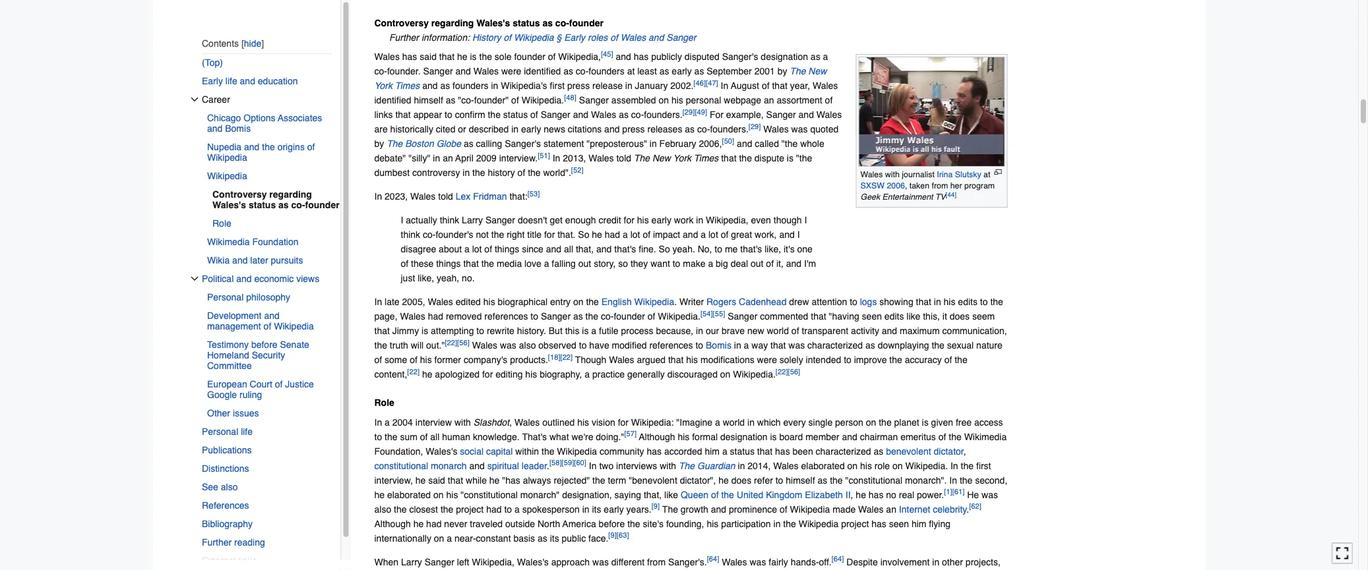 Task type: describe. For each thing, give the bounding box(es) containing it.
for
[[710, 110, 724, 120]]

the inside social capital within the wikipedia community has accorded him a status that has been characterized as benevolent dictator , constitutional monarch and spiritual leader . [58] [59] [60] in two interviews with the guardian
[[679, 461, 695, 472]]

that inside in a way that was characterized as downplaying the sexual nature of some of his former company's products.
[[771, 341, 786, 351]]

doesn't
[[518, 215, 547, 226]]

that inside sanger assembled on his personal webpage an assortment of links that appear to confirm the status of sanger and wales as co-founders.
[[396, 110, 411, 120]]

him inside social capital within the wikipedia community has accorded him a status that has been characterized as benevolent dictator , constitutional monarch and spiritual leader . [58] [59] [60] in two interviews with the guardian
[[705, 447, 720, 457]]

assembled
[[612, 95, 656, 106]]

citations
[[568, 124, 602, 135]]

chicago options associates and bomis link
[[207, 109, 332, 138]]

in up assembled
[[625, 81, 633, 91]]

on up closest
[[434, 490, 444, 501]]

further reading
[[202, 538, 265, 548]]

wikipedia inside [9] the growth and prominence of wikipedia made wales an internet celebrity . [62]
[[790, 505, 830, 515]]

[29] for [29]
[[749, 123, 761, 131]]

to up seem
[[980, 297, 988, 308]]

that inside though wales argued that his modifications were solely intended to improve the accuracy of the content,
[[668, 355, 684, 366]]

[54] link
[[701, 310, 713, 319]]

wales's inside controversy regarding wales's status as co-founder further information: history of wikipedia § early roles of wales and sanger
[[477, 18, 510, 28]]

history
[[472, 33, 501, 43]]

not
[[476, 230, 489, 240]]

0 vertical spatial "constitutional
[[846, 476, 903, 486]]

, inside the , wales outlined his vision for wikipedia: "imagine a world in which every single person on the planet is given free access to the sum of all human knowledge. that's what we're doing."
[[510, 418, 512, 428]]

wales down yeah,
[[428, 297, 453, 308]]

on right entry
[[573, 297, 584, 308]]

that's
[[522, 432, 547, 443]]

near-
[[455, 534, 476, 544]]

and up story, on the top of page
[[597, 244, 612, 255]]

wikimedia inside although his formal designation is board member and chairman emeritus of the wikimedia foundation, wales's
[[964, 432, 1007, 443]]

life for early
[[225, 76, 237, 86]]

the left dispute
[[739, 153, 752, 164]]

left
[[457, 557, 469, 568]]

the down "[51]" link
[[528, 168, 541, 178]]

[48] link
[[564, 94, 577, 102]]

wikipedia. inside [22] he apologized for editing his biography, a practice generally discouraged on wikipedia. [22] [56]
[[733, 370, 776, 380]]

the inside although his formal designation is board member and chairman emeritus of the wikimedia foundation, wales's
[[949, 432, 962, 443]]

the up chairman
[[879, 418, 892, 428]]

history
[[488, 168, 515, 178]]

[22] inside [22] [56] wales was also observed to have modified references to bomis
[[445, 339, 457, 348]]

1 vertical spatial [9] link
[[609, 532, 617, 540]]

[44]
[[946, 191, 957, 199]]

social capital link
[[460, 447, 513, 457]]

1 vertical spatial [29] link
[[749, 123, 761, 131]]

and down 'assortment'
[[799, 110, 814, 120]]

1 horizontal spatial things
[[495, 244, 520, 255]]

was down face.
[[593, 557, 609, 568]]

and inside and called "the whole debate" "silly" in an april 2009 interview.
[[737, 139, 753, 149]]

edits inside showing that in his edits to the page, wales had removed references to sanger as the co-founder of wikipedia.
[[958, 297, 978, 308]]

sole
[[495, 52, 512, 62]]

project inside he was also the closest the project had to a spokesperson in its early years.
[[456, 505, 484, 515]]

0 vertical spatial [56] link
[[457, 339, 470, 348]]

that inside in 2014, wales elaborated on his role on wikipedia. in the first interview, he said that while he "has always rejected" the term "benevolent dictator", he does refer to himself as the "constitutional monarch". in the second, he elaborated on his "constitutional monarch" designation, saying that, like
[[448, 476, 463, 486]]

2013,
[[563, 153, 586, 164]]

he down the constitutional monarch link
[[416, 476, 426, 486]]

note containing further information:
[[374, 31, 1008, 45]]

of inside though wales argued that his modifications were solely intended to improve the accuracy of the content,
[[945, 355, 952, 366]]

1 horizontal spatial elaborated
[[801, 461, 845, 472]]

his inside though wales argued that his modifications were solely intended to improve the accuracy of the content,
[[686, 355, 698, 366]]

0 horizontal spatial "constitutional
[[461, 490, 518, 501]]

the down years.
[[628, 519, 640, 530]]

the up [61]
[[960, 476, 973, 486]]

early inside i actually think larry sanger doesn't get enough credit for his early work in wikipedia, even though i think co-founder's not the right title for that. so he had a lot of impact and a lot of great work, and i disagree about a lot of things since and all that, and that's fine. so yeah. no, to me that's like, it's one of these things that the media love a falling out story, so they want to make a big deal out of it, and i'm just like, yeah, no.
[[652, 215, 672, 226]]

taken
[[910, 181, 930, 191]]

the left media
[[481, 259, 494, 269]]

he inside wales has said that he is the sole founder of wikipedia, [45]
[[457, 52, 468, 62]]

sanger inside "sanger commented that "having seen edits like this, it does seem that jimmy is attempting to rewrite history. but this is a futile process because, in our brave new world of transparent activity and maximum communication, the truth will out.""
[[728, 312, 758, 322]]

committee
[[207, 361, 252, 371]]

sanger down release
[[579, 95, 609, 106]]

he left "has
[[489, 476, 500, 486]]

and inside nupedia and the origins of wikipedia
[[244, 142, 259, 152]]

on up ii
[[848, 461, 858, 472]]

sanger up news
[[541, 110, 571, 120]]

regarding for controversy regarding wales's status as co-founder
[[269, 189, 312, 200]]

the up "elizabeth ii" link
[[830, 476, 843, 486]]

was inside in a way that was characterized as downplaying the sexual nature of some of his former company's products.
[[789, 341, 805, 351]]

wikipedia inside social capital within the wikipedia community has accorded him a status that has been characterized as benevolent dictator , constitutional monarch and spiritual leader . [58] [59] [60] in two interviews with the guardian
[[557, 447, 597, 457]]

[9] for the
[[652, 503, 660, 511]]

wikia and later pursuits link
[[207, 251, 332, 270]]

elizabeth
[[805, 490, 843, 501]]

the inside the "[51] in 2013, wales told the new york times"
[[634, 153, 650, 164]]

[49]
[[695, 108, 707, 117]]

2 horizontal spatial i
[[805, 215, 807, 226]]

was left fairly
[[750, 557, 766, 568]]

spokesperson
[[522, 505, 580, 515]]

the right not
[[491, 230, 504, 240]]

founder inside controversy regarding wales's status as co-founder further information: history of wikipedia § early roles of wales and sanger
[[569, 18, 604, 28]]

wikimedia foundation
[[207, 237, 298, 247]]

elizabeth ii link
[[805, 490, 851, 501]]

and down though
[[780, 230, 795, 240]]

an inside sanger assembled on his personal webpage an assortment of links that appear to confirm the status of sanger and wales as co-founders.
[[764, 95, 774, 106]]

in inside in 2023, wales told lex fridman that: [53]
[[374, 192, 382, 202]]

is inside although his formal designation is board member and chairman emeritus of the wikimedia foundation, wales's
[[770, 432, 777, 443]]

0 horizontal spatial think
[[401, 230, 420, 240]]

to right want
[[673, 259, 681, 269]]

to left logs
[[850, 297, 858, 308]]

development
[[207, 311, 261, 321]]

his inside although he had never traveled outside north america before the site's founding, his participation in the wikipedia project has seen him flying internationally on a near-constant basis as its public face.
[[707, 519, 719, 530]]

the inside "sanger commented that "having seen edits like this, it does seem that jimmy is attempting to rewrite history. but this is a futile process because, in our brave new world of transparent activity and maximum communication, the truth will out.""
[[374, 341, 387, 351]]

[22] down "solely" at bottom right
[[776, 368, 788, 377]]

all inside the , wales outlined his vision for wikipedia: "imagine a world in which every single person on the planet is given free access to the sum of all human knowledge. that's what we're doing."
[[430, 432, 440, 443]]

to inside sanger assembled on his personal webpage an assortment of links that appear to confirm the status of sanger and wales as co-founders.
[[445, 110, 453, 120]]

founder"
[[474, 95, 509, 106]]

before inside "testimony before senate homeland security committee"
[[251, 340, 277, 350]]

he down guardian
[[719, 476, 729, 486]]

further reading link
[[202, 534, 332, 552]]

management
[[207, 321, 261, 332]]

information:
[[422, 33, 470, 43]]

the left closest
[[394, 505, 407, 515]]

sanger's.
[[668, 557, 707, 568]]

entertainment
[[883, 193, 933, 202]]

the down dictator on the bottom right of the page
[[961, 461, 974, 472]]

founders. inside sanger assembled on his personal webpage an assortment of links that appear to confirm the status of sanger and wales as co-founders.
[[644, 110, 683, 120]]

wales's inside controversy regarding wales's status as co-founder
[[212, 200, 246, 210]]

as inside sanger assembled on his personal webpage an assortment of links that appear to confirm the status of sanger and wales as co-founders.
[[619, 110, 629, 120]]

[59] link
[[562, 460, 574, 468]]

wikipedia, inside i actually think larry sanger doesn't get enough credit for his early work in wikipedia, even though i think co-founder's not the right title for that. so he had a lot of impact and a lot of great work, and i disagree about a lot of things since and all that, and that's fine. so yeah. no, to me that's like, it's one of these things that the media love a falling out story, so they want to make a big deal out of it, and i'm just like, yeah, no.
[[706, 215, 749, 226]]

by inside wales was quoted by
[[374, 139, 384, 149]]

"silly"
[[409, 153, 431, 164]]

co- up are
[[374, 66, 387, 77]]

controversy regarding wales's status as co-founder
[[212, 189, 339, 210]]

and inside "sanger commented that "having seen edits like this, it does seem that jimmy is attempting to rewrite history. but this is a futile process because, in our brave new world of transparent activity and maximum communication, the truth will out.""
[[882, 326, 898, 337]]

bibliography
[[202, 519, 252, 530]]

and up '"preposterous"'
[[604, 124, 620, 135]]

ruling
[[239, 390, 262, 400]]

to left 'have' at bottom
[[579, 341, 587, 351]]

0 horizontal spatial further
[[202, 538, 231, 548]]

yeah.
[[673, 244, 695, 255]]

2 that's from the left
[[741, 244, 762, 255]]

in inside that the dispute is "the dumbest controversy in the history of the world".
[[463, 168, 470, 178]]

1 vertical spatial with
[[455, 418, 471, 428]]

logs link
[[860, 297, 877, 308]]

wikipedia inside although he had never traveled outside north america before the site's founding, his participation in the wikipedia project has seen him flying internationally on a near-constant basis as its public face.
[[799, 519, 839, 530]]

0 horizontal spatial [29] link
[[683, 108, 695, 117]]

said inside wales has said that he is the sole founder of wikipedia, [45]
[[420, 52, 437, 62]]

for inside the , wales outlined his vision for wikipedia: "imagine a world in which every single person on the planet is given free access to the sum of all human knowledge. that's what we're doing."
[[618, 418, 629, 428]]

other issues link
[[207, 404, 332, 423]]

hide button
[[241, 38, 264, 49]]

first inside and as founders in wikipedia's first press release in january 2002. [46] [47]
[[550, 81, 565, 91]]

slashdot
[[474, 418, 510, 428]]

a inside and has publicly disputed sanger's designation as a co-founder. sanger and wales were identified as co-founders at least as early as september 2001 by
[[823, 52, 828, 62]]

as inside controversy regarding wales's status as co-founder further information: history of wikipedia § early roles of wales and sanger
[[543, 18, 553, 28]]

"the inside that the dispute is "the dumbest controversy in the history of the world".
[[796, 153, 812, 164]]

the up seem
[[991, 297, 1004, 308]]

characterized inside social capital within the wikipedia community has accorded him a status that has been characterized as benevolent dictator , constitutional monarch and spiritual leader . [58] [59] [60] in two interviews with the guardian
[[816, 447, 871, 457]]

these
[[411, 259, 434, 269]]

early
[[202, 76, 223, 86]]

as up 'assortment'
[[811, 52, 821, 62]]

brave
[[722, 326, 745, 337]]

and left "later"
[[232, 255, 247, 266]]

role inside role link
[[212, 218, 231, 229]]

queen of the united kingdom link
[[681, 490, 803, 501]]

testimony before senate homeland security committee
[[207, 340, 309, 371]]

that inside social capital within the wikipedia community has accorded him a status that has been characterized as benevolent dictator , constitutional monarch and spiritual leader . [58] [59] [60] in two interviews with the guardian
[[757, 447, 773, 457]]

as up and as founders in wikipedia's first press release in january 2002. [46] [47]
[[564, 66, 573, 77]]

x small image for career
[[190, 96, 198, 103]]

[50] link
[[722, 137, 735, 146]]

different
[[612, 557, 645, 568]]

and right it,
[[786, 259, 802, 269]]

or
[[458, 124, 466, 135]]

the inside nupedia and the origins of wikipedia
[[262, 142, 275, 152]]

publications
[[202, 445, 251, 456]]

wikipedia link
[[207, 167, 332, 185]]

[57] link
[[625, 431, 637, 439]]

2005,
[[402, 297, 425, 308]]

2 out from the left
[[751, 259, 764, 269]]

for right the credit
[[624, 215, 635, 226]]

0 horizontal spatial lot
[[472, 244, 482, 255]]

to left the bomis link
[[696, 341, 703, 351]]

the left english
[[586, 297, 599, 308]]

accorded
[[664, 447, 702, 457]]

no,
[[698, 244, 712, 255]]

no.
[[462, 273, 475, 284]]

and down (top) link
[[240, 76, 255, 86]]

world inside the , wales outlined his vision for wikipedia: "imagine a world in which every single person on the planet is given free access to the sum of all human knowledge. that's what we're doing."
[[723, 418, 745, 428]]

wales inside in august of that year, wales identified himself as "co-founder" of wikipedia.
[[813, 81, 838, 91]]

all inside i actually think larry sanger doesn't get enough credit for his early work in wikipedia, even though i think co-founder's not the right title for that. so he had a lot of impact and a lot of great work, and i disagree about a lot of things since and all that, and that's fine. so yeah. no, to me that's like, it's one of these things that the media love a falling out story, so they want to make a big deal out of it, and i'm just like, yeah, no.
[[564, 244, 573, 255]]

he inside [22] he apologized for editing his biography, a practice generally discouraged on wikipedia. [22] [56]
[[422, 370, 433, 380]]

he inside although he had never traveled outside north america before the site's founding, his participation in the wikipedia project has seen him flying internationally on a near-constant basis as its public face.
[[414, 519, 424, 530]]

generally
[[627, 370, 665, 380]]

wales was quoted by
[[374, 124, 839, 149]]

the inside queen of the united kingdom elizabeth ii , he has no real power. [1] [61]
[[722, 490, 734, 501]]

his inside sanger assembled on his personal webpage an assortment of links that appear to confirm the status of sanger and wales as co-founders.
[[672, 95, 683, 106]]

and right the [45] link
[[616, 52, 631, 62]]

career link
[[202, 90, 332, 109]]

his left "role"
[[860, 461, 872, 472]]

face.
[[589, 534, 609, 544]]

1 vertical spatial role
[[374, 398, 394, 409]]

of inside nupedia and the origins of wikipedia
[[307, 142, 315, 152]]

0 horizontal spatial so
[[578, 230, 590, 240]]

in inside in a way that was characterized as downplaying the sexual nature of some of his former company's products.
[[734, 341, 741, 351]]

[9] [63]
[[609, 532, 629, 540]]

[22] link down "solely" at bottom right
[[776, 368, 788, 377]]

1 horizontal spatial like,
[[765, 244, 781, 255]]

he down interview,
[[374, 490, 385, 501]]

0 horizontal spatial also
[[221, 482, 238, 493]]

wales inside wales with journalist irina slutsky at sxsw 2006 , taken from her program geek entertainment tv [44]
[[861, 170, 883, 179]]

1 horizontal spatial i
[[798, 230, 800, 240]]

in left the "late"
[[374, 297, 382, 308]]

the up [22] [56] wales was also observed to have modified references to bomis
[[586, 312, 599, 322]]

as down publicly
[[660, 66, 669, 77]]

[44] link
[[946, 191, 957, 199]]

in inside in august of that year, wales identified himself as "co-founder" of wikipedia.
[[721, 81, 729, 91]]

wikimedia foundation link
[[207, 233, 332, 251]]

to left me
[[715, 244, 723, 255]]

in inside social capital within the wikipedia community has accorded him a status that has been characterized as benevolent dictator , constitutional monarch and spiritual leader . [58] [59] [60] in two interviews with the guardian
[[589, 461, 597, 472]]

is right this
[[582, 326, 589, 337]]

as up [46] link on the top of the page
[[695, 66, 704, 77]]

the up foundation,
[[385, 432, 398, 443]]

issues
[[233, 408, 259, 419]]

to up history.
[[531, 312, 538, 322]]

personal for personal philosophy
[[207, 292, 243, 303]]

monarch".
[[905, 476, 947, 486]]

webpage
[[724, 95, 762, 106]]

despite
[[847, 557, 878, 568]]

and up the personal philosophy
[[236, 274, 251, 284]]

years.
[[627, 505, 652, 515]]

new inside the "[51] in 2013, wales told the new york times"
[[653, 153, 671, 164]]

of inside that the dispute is "the dumbest controversy in the history of the world".
[[518, 168, 525, 178]]

. for [9] the growth and prominence of wikipedia made wales an internet celebrity . [62]
[[967, 505, 969, 515]]

personal life
[[202, 427, 252, 437]]

[47]
[[706, 79, 718, 88]]

in down dictator on the bottom right of the page
[[951, 461, 959, 472]]

the down downplaying
[[890, 355, 903, 366]]

1 horizontal spatial lot
[[631, 230, 640, 240]]

education
[[258, 76, 298, 86]]

2002.
[[671, 81, 694, 91]]

is up will
[[422, 326, 428, 337]]

commented
[[760, 312, 809, 322]]

the down two
[[593, 476, 605, 486]]

as inside controversy regarding wales's status as co-founder
[[278, 200, 288, 210]]

wikipedia up process
[[634, 297, 675, 308]]

security
[[252, 350, 285, 361]]

the down 2009
[[473, 168, 485, 178]]

news
[[544, 124, 565, 135]]

0 horizontal spatial i
[[401, 215, 403, 226]]

releases
[[648, 124, 683, 135]]

in up the founder"
[[491, 81, 498, 91]]

it's
[[784, 244, 795, 255]]

wikipedia inside controversy regarding wales's status as co-founder further information: history of wikipedia § early roles of wales and sanger
[[514, 33, 554, 43]]

personal philosophy link
[[207, 288, 332, 307]]

were inside though wales argued that his modifications were solely intended to improve the accuracy of the content,
[[757, 355, 777, 366]]

[22] down will
[[407, 368, 420, 377]]

access
[[975, 418, 1003, 428]]

the up never
[[441, 505, 454, 515]]

as inside for example, sanger and wales are historically cited or described in early news citations and press releases as co-founders.
[[685, 124, 695, 135]]

seen inside "sanger commented that "having seen edits like this, it does seem that jimmy is attempting to rewrite history. but this is a futile process because, in our brave new world of transparent activity and maximum communication, the truth will out.""
[[862, 312, 882, 322]]

[22] down 'observed'
[[561, 354, 573, 362]]

release
[[593, 81, 623, 91]]

on inside the , wales outlined his vision for wikipedia: "imagine a world in which every single person on the planet is given free access to the sum of all human knowledge. that's what we're doing."
[[866, 418, 877, 428]]

and up "co-
[[456, 66, 471, 77]]

disputed
[[685, 52, 720, 62]]

wales inside wales has said that he is the sole founder of wikipedia, [45]
[[374, 52, 400, 62]]

late
[[385, 297, 400, 308]]

term
[[608, 476, 626, 486]]

sanger's inside and has publicly disputed sanger's designation as a co-founder. sanger and wales were identified as co-founders at least as early as september 2001 by
[[722, 52, 758, 62]]

[54] [55]
[[701, 310, 725, 319]]

constant
[[476, 534, 511, 544]]

1 [64] link from the left
[[707, 556, 719, 564]]

1 vertical spatial so
[[659, 244, 670, 255]]

has down board
[[775, 447, 790, 457]]

external
[[202, 556, 235, 567]]

former
[[435, 355, 461, 366]]

0 horizontal spatial elaborated
[[387, 490, 431, 501]]

on right "role"
[[893, 461, 903, 472]]

regarding for controversy regarding wales's status as co-founder further information: history of wikipedia § early roles of wales and sanger
[[431, 18, 474, 28]]

his down monarch
[[446, 490, 458, 501]]

[9] for [63]
[[609, 532, 617, 540]]

. for in late 2005, wales edited his biographical entry on the english wikipedia . writer rogers cadenhead drew attention to logs
[[675, 297, 677, 308]]

interview
[[416, 418, 452, 428]]

for right title
[[544, 230, 555, 240]]

social
[[460, 447, 484, 457]]

by inside and has publicly disputed sanger's designation as a co-founder. sanger and wales were identified as co-founders at least as early as september 2001 by
[[778, 66, 788, 77]]

a inside "sanger commented that "having seen edits like this, it does seem that jimmy is attempting to rewrite history. but this is a futile process because, in our brave new world of transparent activity and maximum communication, the truth will out.""
[[591, 326, 597, 337]]

0 vertical spatial [9] link
[[652, 503, 660, 511]]

that down page,
[[374, 326, 390, 337]]

1 [64] from the left
[[707, 556, 719, 564]]

1 vertical spatial [56] link
[[788, 368, 801, 377]]

has up interviews
[[647, 447, 662, 457]]

sanger inside and has publicly disputed sanger's designation as a co-founder. sanger and wales were identified as co-founders at least as early as september 2001 by
[[423, 66, 453, 77]]

example,
[[726, 110, 764, 120]]

to inside "sanger commented that "having seen edits like this, it does seem that jimmy is attempting to rewrite history. but this is a futile process because, in our brave new world of transparent activity and maximum communication, the truth will out.""
[[477, 326, 484, 337]]

and inside and as founders in wikipedia's first press release in january 2002. [46] [47]
[[422, 81, 438, 91]]

[22] link down the attempting
[[445, 339, 457, 348]]

me
[[725, 244, 738, 255]]

sanger inside for example, sanger and wales are historically cited or described in early news citations and press releases as co-founders.
[[766, 110, 796, 120]]

and up yeah.
[[683, 230, 698, 240]]

in inside in 2014, wales elaborated on his role on wikipedia. in the first interview, he said that while he "has always rejected" the term "benevolent dictator", he does refer to himself as the "constitutional monarch". in the second, he elaborated on his "constitutional monarch" designation, saying that, like
[[738, 461, 745, 472]]

the down 'kingdom'
[[783, 519, 796, 530]]

0 vertical spatial think
[[440, 215, 459, 226]]

1 vertical spatial things
[[436, 259, 461, 269]]



Task type: vqa. For each thing, say whether or not it's contained in the screenshot.
"External links"
yes



Task type: locate. For each thing, give the bounding box(es) containing it.
1 horizontal spatial an
[[764, 95, 774, 106]]

testimony
[[207, 340, 248, 350]]

life for personal
[[241, 427, 252, 437]]

and inside [9] the growth and prominence of wikipedia made wales an internet celebrity . [62]
[[711, 505, 727, 515]]

in left 2004 on the left bottom of page
[[374, 418, 382, 428]]

its inside although he had never traveled outside north america before the site's founding, his participation in the wikipedia project has seen him flying internationally on a near-constant basis as its public face.
[[550, 534, 559, 544]]

with inside wales with journalist irina slutsky at sxsw 2006 , taken from her program geek entertainment tv [44]
[[885, 170, 900, 179]]

wales with journalist irina slutsky at sxsw 2006 , taken from her program geek entertainment tv [44]
[[861, 170, 995, 202]]

is
[[470, 52, 477, 62], [787, 153, 794, 164], [422, 326, 428, 337], [582, 326, 589, 337], [922, 418, 929, 428], [770, 432, 777, 443]]

although for his
[[639, 432, 675, 443]]

controversy down wikipedia link
[[212, 189, 267, 200]]

and right the growth
[[711, 505, 727, 515]]

press inside for example, sanger and wales are historically cited or described in early news citations and press releases as co-founders.
[[622, 124, 645, 135]]

told down '"preposterous"'
[[617, 153, 632, 164]]

does inside "sanger commented that "having seen edits like this, it does seem that jimmy is attempting to rewrite history. but this is a futile process because, in our brave new world of transparent activity and maximum communication, the truth will out.""
[[950, 312, 970, 322]]

wales inside in 2014, wales elaborated on his role on wikipedia. in the first interview, he said that while he "has always rejected" the term "benevolent dictator", he does refer to himself as the "constitutional monarch". in the second, he elaborated on his "constitutional monarch" designation, saying that, like
[[773, 461, 799, 472]]

[18]
[[548, 354, 561, 362]]

edits inside "sanger commented that "having seen edits like this, it does seem that jimmy is attempting to rewrite history. but this is a futile process because, in our brave new world of transparent activity and maximum communication, the truth will out.""
[[885, 312, 904, 322]]

improve
[[854, 355, 887, 366]]

celebrity
[[933, 505, 967, 515]]

he inside queen of the united kingdom elizabeth ii , he has no real power. [1] [61]
[[856, 490, 866, 501]]

2 horizontal spatial lot
[[709, 230, 718, 240]]

2 horizontal spatial .
[[967, 505, 969, 515]]

world inside "sanger commented that "having seen edits like this, it does seem that jimmy is attempting to rewrite history. but this is a futile process because, in our brave new world of transparent activity and maximum communication, the truth will out.""
[[767, 326, 789, 337]]

0 vertical spatial identified
[[524, 66, 561, 77]]

personal for personal life
[[202, 427, 238, 437]]

it
[[943, 312, 947, 322]]

on left near-
[[434, 534, 444, 544]]

foundation,
[[374, 447, 423, 457]]

one
[[797, 244, 813, 255]]

0 vertical spatial .
[[675, 297, 677, 308]]

assortment
[[777, 95, 823, 106]]

wales down participation
[[722, 557, 747, 568]]

is right dispute
[[787, 153, 794, 164]]

in right work
[[696, 215, 704, 226]]

as inside social capital within the wikipedia community has accorded him a status that has been characterized as benevolent dictator , constitutional monarch and spiritual leader . [58] [59] [60] in two interviews with the guardian
[[874, 447, 884, 457]]

with up 2006
[[885, 170, 900, 179]]

0 horizontal spatial times
[[395, 81, 420, 91]]

guardian
[[697, 461, 735, 472]]

of inside european court of justice google ruling
[[275, 379, 282, 390]]

1 horizontal spatial all
[[564, 244, 573, 255]]

1 horizontal spatial so
[[659, 244, 670, 255]]

0 horizontal spatial does
[[732, 476, 752, 486]]

the left origins
[[262, 142, 275, 152]]

hide
[[244, 38, 261, 48]]

0 vertical spatial at
[[627, 66, 635, 77]]

sanger inside when larry sanger left wikipedia, wales's approach was different from sanger's. [64] wales was fairly hands-off. [64]
[[425, 557, 455, 568]]

wales inside the "[51] in 2013, wales told the new york times"
[[589, 153, 614, 164]]

of inside although his formal designation is board member and chairman emeritus of the wikimedia foundation, wales's
[[939, 432, 946, 443]]

tv
[[936, 193, 946, 202]]

2 [64] link from the left
[[832, 556, 844, 564]]

times inside the "[51] in 2013, wales told the new york times"
[[694, 153, 719, 164]]

because,
[[656, 326, 694, 337]]

traveled
[[470, 519, 503, 530]]

cited
[[436, 124, 456, 135]]

2 vertical spatial wikipedia,
[[472, 557, 515, 568]]

0 horizontal spatial its
[[550, 534, 559, 544]]

sanger's inside "the boston globe as calling sanger's statement "preposterous" in february 2006, [50]"
[[505, 139, 541, 149]]

his up discouraged
[[686, 355, 698, 366]]

entry
[[550, 297, 571, 308]]

monarch
[[431, 461, 467, 472]]

and up falling
[[546, 244, 562, 255]]

things up media
[[495, 244, 520, 255]]

wales up that's
[[515, 418, 540, 428]]

i right though
[[805, 215, 807, 226]]

wales
[[621, 33, 646, 43], [374, 52, 400, 62], [474, 66, 499, 77], [813, 81, 838, 91], [591, 110, 617, 120], [817, 110, 842, 120], [764, 124, 789, 135], [589, 153, 614, 164], [861, 170, 883, 179], [410, 192, 436, 202], [428, 297, 453, 308], [400, 312, 425, 322], [472, 341, 498, 351], [609, 355, 635, 366], [515, 418, 540, 428], [773, 461, 799, 472], [859, 505, 884, 515], [722, 557, 747, 568]]

work
[[674, 215, 694, 226]]

0 horizontal spatial although
[[374, 519, 411, 530]]

0 vertical spatial wikipedia,
[[558, 52, 601, 62]]

in inside "sanger commented that "having seen edits like this, it does seem that jimmy is attempting to rewrite history. but this is a futile process because, in our brave new world of transparent activity and maximum communication, the truth will out.""
[[696, 326, 703, 337]]

participation
[[721, 519, 771, 530]]

wales inside [22] [56] wales was also observed to have modified references to bomis
[[472, 341, 498, 351]]

note
[[374, 31, 1008, 45]]

said down monarch
[[428, 476, 445, 486]]

0 horizontal spatial regarding
[[269, 189, 312, 200]]

leader
[[522, 461, 547, 472]]

1 horizontal spatial edits
[[958, 297, 978, 308]]

his inside the , wales outlined his vision for wikipedia: "imagine a world in which every single person on the planet is given free access to the sum of all human knowledge. that's what we're doing."
[[577, 418, 589, 428]]

0 vertical spatial wikimedia
[[207, 237, 249, 247]]

about
[[439, 244, 462, 255]]

chicago options associates and bomis
[[207, 113, 322, 134]]

in right "[47]"
[[721, 81, 729, 91]]

0 horizontal spatial were
[[501, 66, 522, 77]]

communication,
[[943, 326, 1007, 337]]

lot
[[631, 230, 640, 240], [709, 230, 718, 240], [472, 244, 482, 255]]

1 vertical spatial elaborated
[[387, 490, 431, 501]]

the down sexual
[[955, 355, 968, 366]]

in inside i actually think larry sanger doesn't get enough credit for his early work in wikipedia, even though i think co-founder's not the right title for that. so he had a lot of impact and a lot of great work, and i disagree about a lot of things since and all that, and that's fine. so yeah. no, to me that's like, it's one of these things that the media love a falling out story, so they want to make a big deal out of it, and i'm just like, yeah, no.
[[696, 215, 704, 226]]

wales up company's
[[472, 341, 498, 351]]

[46] link
[[694, 79, 706, 88]]

1 horizontal spatial himself
[[786, 476, 815, 486]]

1 horizontal spatial wikipedia,
[[558, 52, 601, 62]]

as up role link on the left
[[278, 200, 288, 210]]

he left apologized
[[422, 370, 433, 380]]

[29] for [29] [49]
[[683, 108, 695, 117]]

1 horizontal spatial [9] link
[[652, 503, 660, 511]]

0 vertical spatial controversy
[[374, 18, 429, 28]]

1 horizontal spatial life
[[241, 427, 252, 437]]

an inside and called "the whole debate" "silly" in an april 2009 interview.
[[443, 153, 453, 164]]

co- up and as founders in wikipedia's first press release in january 2002. [46] [47]
[[576, 66, 589, 77]]

although for he
[[374, 519, 411, 530]]

sanger inside controversy regarding wales's status as co-founder further information: history of wikipedia § early roles of wales and sanger
[[667, 33, 696, 43]]

board
[[780, 432, 803, 443]]

he down the information:
[[457, 52, 468, 62]]

0 horizontal spatial that,
[[576, 244, 594, 255]]

, inside wales with journalist irina slutsky at sxsw 2006 , taken from her program geek entertainment tv [44]
[[905, 181, 908, 191]]

showing
[[880, 297, 914, 308]]

0 horizontal spatial wikimedia
[[207, 237, 249, 247]]

1 horizontal spatial before
[[599, 519, 625, 530]]

[22] link down 'observed'
[[561, 354, 573, 362]]

[60]
[[574, 460, 587, 468]]

that inside in august of that year, wales identified himself as "co-founder" of wikipedia.
[[772, 81, 788, 91]]

[22] link down will
[[407, 368, 420, 377]]

wales down '"preposterous"'
[[589, 153, 614, 164]]

1 horizontal spatial links
[[374, 110, 393, 120]]

co- up the futile
[[601, 312, 614, 322]]

0 horizontal spatial new
[[653, 153, 671, 164]]

wikipedia, down the history of wikipedia § early roles of wales and sanger link
[[558, 52, 601, 62]]

world
[[767, 326, 789, 337], [723, 418, 745, 428]]

2 vertical spatial .
[[967, 505, 969, 515]]

1 x small image from the top
[[190, 96, 198, 103]]

controversy for controversy regarding wales's status as co-founder further information: history of wikipedia § early roles of wales and sanger
[[374, 18, 429, 28]]

co- inside i actually think larry sanger doesn't get enough credit for his early work in wikipedia, even though i think co-founder's not the right title for that. so he had a lot of impact and a lot of great work, and i disagree about a lot of things since and all that, and that's fine. so yeah. no, to me that's like, it's one of these things that the media love a falling out story, so they want to make a big deal out of it, and i'm just like, yeah, no.
[[423, 230, 436, 240]]

on inside sanger assembled on his personal webpage an assortment of links that appear to confirm the status of sanger and wales as co-founders.
[[659, 95, 669, 106]]

1 horizontal spatial .
[[675, 297, 677, 308]]

1 vertical spatial designation
[[721, 432, 768, 443]]

is up emeritus
[[922, 418, 929, 428]]

development and management of wikipedia
[[207, 311, 314, 332]]

2 horizontal spatial an
[[886, 505, 897, 515]]

north
[[538, 519, 560, 530]]

0 vertical spatial world
[[767, 326, 789, 337]]

has inside queen of the united kingdom elizabeth ii , he has no real power. [1] [61]
[[869, 490, 884, 501]]

sanger assembled on his personal webpage an assortment of links that appear to confirm the status of sanger and wales as co-founders.
[[374, 95, 833, 120]]

of inside wales has said that he is the sole founder of wikipedia, [45]
[[548, 52, 556, 62]]

was up whole
[[792, 124, 808, 135]]

1 horizontal spatial like
[[907, 312, 921, 322]]

constitutional monarch link
[[374, 461, 467, 472]]

[9] link up site's
[[652, 503, 660, 511]]

had down closest
[[426, 519, 442, 530]]

2 [64] from the left
[[832, 556, 844, 564]]

wikipedia.
[[522, 95, 564, 106], [658, 312, 701, 322], [733, 370, 776, 380], [906, 461, 948, 472]]

wikipedia down nupedia
[[207, 171, 247, 181]]

the up accuracy
[[932, 341, 945, 351]]

status up role link on the left
[[248, 200, 276, 210]]

career
[[202, 94, 230, 105]]

the boston globe link
[[387, 139, 461, 149]]

outside
[[505, 519, 535, 530]]

wikipedia, inside wales has said that he is the sole founder of wikipedia, [45]
[[558, 52, 601, 62]]

in down brave
[[734, 341, 741, 351]]

0 horizontal spatial things
[[436, 259, 461, 269]]

and down person
[[842, 432, 858, 443]]

at
[[627, 66, 635, 77], [984, 170, 991, 179]]

press
[[567, 81, 590, 91], [622, 124, 645, 135]]

that up no.
[[464, 259, 479, 269]]

was inside he was also the closest the project had to a spokesperson in its early years.
[[982, 490, 998, 501]]

1 horizontal spatial bomis
[[706, 341, 732, 351]]

co- up role link on the left
[[291, 200, 305, 210]]

0 horizontal spatial sanger's
[[505, 139, 541, 149]]

1 vertical spatial references
[[650, 341, 693, 351]]

1 vertical spatial at
[[984, 170, 991, 179]]

"the inside and called "the whole debate" "silly" in an april 2009 interview.
[[782, 139, 798, 149]]

that inside showing that in his edits to the page, wales had removed references to sanger as the co-founder of wikipedia.
[[916, 297, 932, 308]]

founder up the history of wikipedia § early roles of wales and sanger link
[[569, 18, 604, 28]]

attention
[[812, 297, 847, 308]]

0 vertical spatial by
[[778, 66, 788, 77]]

the inside the new york times
[[790, 66, 806, 77]]

also up references
[[221, 482, 238, 493]]

capital
[[486, 447, 513, 457]]

0 vertical spatial said
[[420, 52, 437, 62]]

is inside the , wales outlined his vision for wikipedia: "imagine a world in which every single person on the planet is given free access to the sum of all human knowledge. that's what we're doing."
[[922, 418, 929, 428]]

x small image for political and economic views
[[190, 275, 198, 283]]

bibliography link
[[202, 515, 332, 534]]

in left our
[[696, 326, 703, 337]]

no
[[886, 490, 897, 501]]

[22] down the attempting
[[445, 339, 457, 348]]

1 horizontal spatial project
[[841, 519, 869, 530]]

of inside the , wales outlined his vision for wikipedia: "imagine a world in which every single person on the planet is given free access to the sum of all human knowledge. that's what we're doing."
[[420, 432, 428, 443]]

0 horizontal spatial wikipedia,
[[472, 557, 515, 568]]

1 vertical spatial further
[[202, 538, 231, 548]]

[1]
[[944, 489, 953, 497]]

role up wikimedia foundation
[[212, 218, 231, 229]]

to inside the , wales outlined his vision for wikipedia: "imagine a world in which every single person on the planet is given free access to the sum of all human knowledge. that's what we're doing."
[[374, 432, 382, 443]]

1 vertical spatial like
[[665, 490, 678, 501]]

co- inside controversy regarding wales's status as co-founder
[[291, 200, 305, 210]]

his up we're
[[577, 418, 589, 428]]

1 horizontal spatial with
[[660, 461, 676, 472]]

1 horizontal spatial larry
[[462, 215, 483, 226]]

nupedia and the origins of wikipedia
[[207, 142, 315, 163]]

1 horizontal spatial [56] link
[[788, 368, 801, 377]]

associates
[[277, 113, 322, 123]]

that up transparent
[[811, 312, 827, 322]]

wikimedia up wikia on the top left
[[207, 237, 249, 247]]

1 horizontal spatial [9]
[[652, 503, 660, 511]]

of inside [9] the growth and prominence of wikipedia made wales an internet celebrity . [62]
[[780, 505, 788, 515]]

also inside he was also the closest the project had to a spokesperson in its early years.
[[374, 505, 391, 515]]

0 vertical spatial references
[[485, 312, 528, 322]]

regarding down wikipedia link
[[269, 189, 312, 200]]

0 vertical spatial from
[[932, 181, 948, 191]]

in right [60]
[[589, 461, 597, 472]]

like up maximum
[[907, 312, 921, 322]]

1 out from the left
[[579, 259, 591, 269]]

0 vertical spatial like,
[[765, 244, 781, 255]]

the up year,
[[790, 66, 806, 77]]

emeritus
[[901, 432, 936, 443]]

homeland
[[207, 350, 249, 361]]

1 vertical spatial also
[[221, 482, 238, 493]]

in inside and called "the whole debate" "silly" in an april 2009 interview.
[[433, 153, 440, 164]]

attempting
[[431, 326, 474, 337]]

status inside sanger assembled on his personal webpage an assortment of links that appear to confirm the status of sanger and wales as co-founders.
[[503, 110, 528, 120]]

in up [1] at the bottom right of page
[[950, 476, 957, 486]]

1 vertical spatial sanger's
[[505, 139, 541, 149]]

1 horizontal spatial founders.
[[710, 124, 749, 135]]

early inside and has publicly disputed sanger's designation as a co-founder. sanger and wales were identified as co-founders at least as early as september 2001 by
[[672, 66, 692, 77]]

to inside in 2014, wales elaborated on his role on wikipedia. in the first interview, he said that while he "has always rejected" the term "benevolent dictator", he does refer to himself as the "constitutional monarch". in the second, he elaborated on his "constitutional monarch" designation, saying that, like
[[776, 476, 784, 486]]

founders. up [50]
[[710, 124, 749, 135]]

0 vertical spatial project
[[456, 505, 484, 515]]

at up program at the top
[[984, 170, 991, 179]]

does up the queen of the united kingdom link
[[732, 476, 752, 486]]

0 horizontal spatial first
[[550, 81, 565, 91]]

1 vertical spatial that,
[[644, 490, 662, 501]]

references inside showing that in his edits to the page, wales had removed references to sanger as the co-founder of wikipedia.
[[485, 312, 528, 322]]

0 horizontal spatial references
[[485, 312, 528, 322]]

[57]
[[625, 431, 637, 439]]

the inside social capital within the wikipedia community has accorded him a status that has been characterized as benevolent dictator , constitutional monarch and spiritual leader . [58] [59] [60] in two interviews with the guardian
[[542, 447, 555, 457]]

of inside showing that in his edits to the page, wales had removed references to sanger as the co-founder of wikipedia.
[[648, 312, 656, 322]]

2 horizontal spatial also
[[519, 341, 536, 351]]

his right the edited
[[484, 297, 495, 308]]

in inside despite involvement in other projects,
[[933, 557, 940, 568]]

1 that's from the left
[[615, 244, 636, 255]]

refer
[[754, 476, 773, 486]]

although up internationally
[[374, 519, 411, 530]]

founder inside showing that in his edits to the page, wales had removed references to sanger as the co-founder of wikipedia.
[[614, 312, 645, 322]]

and inside chicago options associates and bomis
[[207, 123, 222, 134]]

had
[[605, 230, 620, 240], [428, 312, 443, 322], [486, 505, 502, 515], [426, 519, 442, 530]]

further inside controversy regarding wales's status as co-founder further information: history of wikipedia § early roles of wales and sanger
[[389, 33, 419, 43]]

[62]
[[969, 503, 982, 511]]

publicly
[[651, 52, 682, 62]]

early down the saying
[[604, 505, 624, 515]]

status inside controversy regarding wales's status as co-founder further information: history of wikipedia § early roles of wales and sanger
[[513, 18, 540, 28]]

0 vertical spatial himself
[[414, 95, 443, 106]]

0 horizontal spatial [64] link
[[707, 556, 719, 564]]

were down sole
[[501, 66, 522, 77]]

sanger inside i actually think larry sanger doesn't get enough credit for his early work in wikipedia, even though i think co-founder's not the right title for that. so he had a lot of impact and a lot of great work, and i disagree about a lot of things since and all that, and that's fine. so yeah. no, to me that's like, it's one of these things that the media love a falling out story, so they want to make a big deal out of it, and i'm just like, yeah, no.
[[486, 215, 515, 226]]

is inside wales has said that he is the sole founder of wikipedia, [45]
[[470, 52, 477, 62]]

, down free
[[964, 447, 966, 457]]

[9] up site's
[[652, 503, 660, 511]]

in inside "the boston globe as calling sanger's statement "preposterous" in february 2006, [50]"
[[650, 139, 657, 149]]

york inside the new york times
[[374, 81, 393, 91]]

1 vertical spatial press
[[622, 124, 645, 135]]

1 vertical spatial by
[[374, 139, 384, 149]]

0 vertical spatial so
[[578, 230, 590, 240]]

for up [57]
[[618, 418, 629, 428]]

wikipedia inside 'development and management of wikipedia'
[[274, 321, 314, 332]]

justice
[[285, 379, 314, 390]]

"benevolent
[[629, 476, 678, 486]]

"co-
[[458, 95, 474, 106]]

designation up 2001
[[761, 52, 808, 62]]

[45]
[[601, 50, 613, 59]]

sanger's up september
[[722, 52, 758, 62]]

wikipedia left the § early
[[514, 33, 554, 43]]

august
[[731, 81, 760, 91]]

although down wikipedia:
[[639, 432, 675, 443]]

wales inside when larry sanger left wikipedia, wales's approach was different from sanger's. [64] wales was fairly hands-off. [64]
[[722, 557, 747, 568]]

1 vertical spatial world
[[723, 418, 745, 428]]

wales's inside although his formal designation is board member and chairman emeritus of the wikimedia foundation, wales's
[[426, 447, 458, 457]]

bomis inside chicago options associates and bomis
[[225, 123, 251, 134]]

new inside the new york times
[[809, 66, 827, 77]]

0 vertical spatial york
[[374, 81, 393, 91]]

hands-
[[791, 557, 819, 568]]

was inside wales was quoted by
[[792, 124, 808, 135]]

are
[[374, 124, 388, 135]]

designation inside and has publicly disputed sanger's designation as a co-founder. sanger and wales were identified as co-founders at least as early as september 2001 by
[[761, 52, 808, 62]]

sanger left left
[[425, 557, 455, 568]]

wikipedia up [60] link
[[557, 447, 597, 457]]

of inside queen of the united kingdom elizabeth ii , he has no real power. [1] [61]
[[711, 490, 719, 501]]

0 vertical spatial sanger's
[[722, 52, 758, 62]]

public
[[562, 534, 586, 544]]

that inside wales has said that he is the sole founder of wikipedia, [45]
[[439, 52, 455, 62]]

at left least on the top
[[627, 66, 635, 77]]

wales inside showing that in his edits to the page, wales had removed references to sanger as the co-founder of wikipedia.
[[400, 312, 425, 322]]

0 vertical spatial although
[[639, 432, 675, 443]]

0 horizontal spatial that's
[[615, 244, 636, 255]]

1 horizontal spatial regarding
[[431, 18, 474, 28]]

co- up 2006,
[[697, 124, 710, 135]]

and inside social capital within the wikipedia community has accorded him a status that has been characterized as benevolent dictator , constitutional monarch and spiritual leader . [58] [59] [60] in two interviews with the guardian
[[469, 461, 485, 472]]

0 horizontal spatial world
[[723, 418, 745, 428]]

2 x small image from the top
[[190, 275, 198, 283]]

identified inside in august of that year, wales identified himself as "co-founder" of wikipedia.
[[374, 95, 411, 106]]

and inside sanger assembled on his personal webpage an assortment of links that appear to confirm the status of sanger and wales as co-founders.
[[573, 110, 589, 120]]

larry inside when larry sanger left wikipedia, wales's approach was different from sanger's. [64] wales was fairly hands-off. [64]
[[401, 557, 422, 568]]

other issues
[[207, 408, 259, 419]]

larry up not
[[462, 215, 483, 226]]

1 vertical spatial characterized
[[816, 447, 871, 457]]

references down because,
[[650, 341, 693, 351]]

lot up fine.
[[631, 230, 640, 240]]

1 vertical spatial himself
[[786, 476, 815, 486]]

other
[[942, 557, 963, 568]]

that up this,
[[916, 297, 932, 308]]

by down are
[[374, 139, 384, 149]]

project
[[456, 505, 484, 515], [841, 519, 869, 530]]

co- inside controversy regarding wales's status as co-founder further information: history of wikipedia § early roles of wales and sanger
[[556, 18, 569, 28]]

0 horizontal spatial an
[[443, 153, 453, 164]]

1 horizontal spatial although
[[639, 432, 675, 443]]

foundation
[[252, 237, 298, 247]]

rogers
[[707, 297, 736, 308]]

told left lex at the top left of the page
[[438, 192, 453, 202]]

[29] [49]
[[683, 108, 707, 117]]

though wales argued that his modifications were solely intended to improve the accuracy of the content,
[[374, 355, 968, 380]]

[58]
[[550, 460, 562, 468]]

had inside although he had never traveled outside north america before the site's founding, his participation in the wikipedia project has seen him flying internationally on a near-constant basis as its public face.
[[426, 519, 442, 530]]

controversy for controversy regarding wales's status as co-founder
[[212, 189, 267, 200]]

dictator",
[[680, 476, 716, 486]]

think up disagree
[[401, 230, 420, 240]]

1 vertical spatial told
[[438, 192, 453, 202]]

to up foundation,
[[374, 432, 382, 443]]

wikipedia
[[514, 33, 554, 43], [207, 152, 247, 163], [207, 171, 247, 181], [634, 297, 675, 308], [274, 321, 314, 332], [557, 447, 597, 457], [790, 505, 830, 515], [799, 519, 839, 530]]

as down north at the left bottom of the page
[[538, 534, 548, 544]]

x small image
[[190, 96, 198, 103], [190, 275, 198, 283]]

1 vertical spatial all
[[430, 432, 440, 443]]

as inside showing that in his edits to the page, wales had removed references to sanger as the co-founder of wikipedia.
[[573, 312, 583, 322]]

1 horizontal spatial identified
[[524, 66, 561, 77]]

wikipedia. inside in 2014, wales elaborated on his role on wikipedia. in the first interview, he said that while he "has always rejected" the term "benevolent dictator", he does refer to himself as the "constitutional monarch". in the second, he elaborated on his "constitutional monarch" designation, saying that, like
[[906, 461, 948, 472]]

futile
[[599, 326, 619, 337]]

geek
[[861, 193, 880, 202]]

0 horizontal spatial [56] link
[[457, 339, 470, 348]]

0 vertical spatial like
[[907, 312, 921, 322]]

1 vertical spatial [29]
[[749, 123, 761, 131]]

first inside in 2014, wales elaborated on his role on wikipedia. in the first interview, he said that while he "has always rejected" the term "benevolent dictator", he does refer to himself as the "constitutional monarch". in the second, he elaborated on his "constitutional monarch" designation, saying that, like
[[977, 461, 991, 472]]

york down founder.
[[374, 81, 393, 91]]

for
[[624, 215, 635, 226], [544, 230, 555, 240], [482, 370, 493, 380], [618, 418, 629, 428]]

disagree
[[401, 244, 436, 255]]

0 horizontal spatial [9]
[[609, 532, 617, 540]]

wikipedia down [9] the growth and prominence of wikipedia made wales an internet celebrity . [62]
[[799, 519, 839, 530]]

was up "solely" at bottom right
[[789, 341, 805, 351]]

so down impact
[[659, 244, 670, 255]]

links inside "external links" link
[[238, 556, 257, 567]]

1 horizontal spatial [56]
[[788, 368, 801, 377]]

2 vertical spatial an
[[886, 505, 897, 515]]

0 vertical spatial bomis
[[225, 123, 251, 134]]

his inside i actually think larry sanger doesn't get enough credit for his early work in wikipedia, even though i think co-founder's not the right title for that. so he had a lot of impact and a lot of great work, and i disagree about a lot of things since and all that, and that's fine. so yeah. no, to me that's like, it's one of these things that the media love a falling out story, so they want to make a big deal out of it, and i'm just like, yeah, no.
[[637, 215, 649, 226]]

0 vertical spatial before
[[251, 340, 277, 350]]

1 vertical spatial new
[[653, 153, 671, 164]]

the up [58]
[[542, 447, 555, 457]]

fullscreen image
[[1336, 547, 1349, 560]]

i'm
[[804, 259, 816, 269]]

1 horizontal spatial further
[[389, 33, 419, 43]]

0 horizontal spatial like,
[[418, 273, 434, 284]]

philosophy
[[246, 292, 290, 303]]

journalist
[[902, 170, 935, 179]]

despite involvement in other projects,
[[374, 557, 1001, 571]]

like
[[907, 312, 921, 322], [665, 490, 678, 501]]

that:
[[510, 192, 528, 202]]

1 vertical spatial first
[[977, 461, 991, 472]]

falling
[[552, 259, 576, 269]]

1 horizontal spatial first
[[977, 461, 991, 472]]

further
[[389, 33, 419, 43], [202, 538, 231, 548]]

external links
[[202, 556, 257, 567]]

his inside showing that in his edits to the page, wales had removed references to sanger as the co-founder of wikipedia.
[[944, 297, 956, 308]]

great
[[731, 230, 752, 240]]

nupedia and the origins of wikipedia link
[[207, 138, 332, 167]]

history of wikipedia § early roles of wales and sanger link
[[472, 33, 696, 43]]

2006
[[887, 181, 905, 191]]

contents
[[202, 38, 239, 48]]

english wikipedia link
[[602, 297, 675, 308]]

0 horizontal spatial [56]
[[457, 339, 470, 348]]

wales inside for example, sanger and wales are historically cited or described in early news citations and press releases as co-founders.
[[817, 110, 842, 120]]

biographical
[[498, 297, 548, 308]]

internet
[[899, 505, 931, 515]]

in inside showing that in his edits to the page, wales had removed references to sanger as the co-founder of wikipedia.
[[934, 297, 941, 308]]

0 vertical spatial [56]
[[457, 339, 470, 348]]

as inside and as founders in wikipedia's first press release in january 2002. [46] [47]
[[440, 81, 450, 91]]



